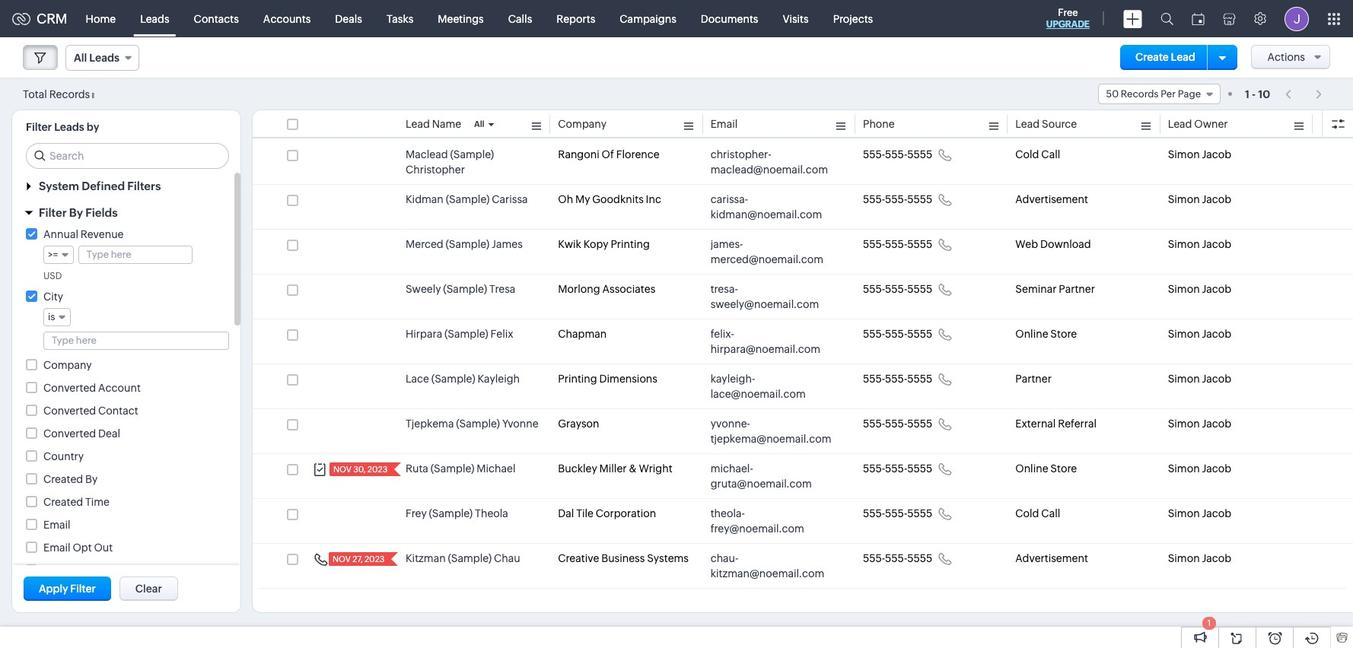 Task type: describe. For each thing, give the bounding box(es) containing it.
converted for converted contact
[[43, 405, 96, 417]]

created for created time
[[43, 496, 83, 509]]

1 - 10
[[1245, 88, 1271, 100]]

rangoni of florence
[[558, 148, 660, 161]]

inc
[[646, 193, 662, 206]]

jacob for kayleigh- lace@noemail.com
[[1202, 373, 1232, 385]]

(sample) for carissa
[[446, 193, 490, 206]]

555-555-5555 for james- merced@noemail.com
[[863, 238, 933, 250]]

free
[[1058, 7, 1078, 18]]

yvonne- tjepkema@noemail.com
[[711, 418, 832, 445]]

grayson
[[558, 418, 600, 430]]

wright
[[639, 463, 673, 475]]

store for michael- gruta@noemail.com
[[1051, 463, 1077, 475]]

james- merced@noemail.com
[[711, 238, 824, 266]]

lead source
[[1016, 118, 1077, 130]]

(sample) for james
[[446, 238, 490, 250]]

1 horizontal spatial partner
[[1059, 283, 1095, 295]]

1 for 1 - 10
[[1245, 88, 1250, 100]]

simon jacob for yvonne- tjepkema@noemail.com
[[1168, 418, 1232, 430]]

records for 50
[[1121, 88, 1159, 100]]

christopher- maclead@noemail.com
[[711, 148, 828, 176]]

(sample) for kayleigh
[[432, 373, 476, 385]]

by
[[87, 121, 99, 133]]

dimensions
[[600, 373, 658, 385]]

lead inside button
[[1171, 51, 1196, 63]]

miller
[[600, 463, 627, 475]]

felix- hirpara@noemail.com
[[711, 328, 821, 356]]

(sample) for chau
[[448, 553, 492, 565]]

felix
[[491, 328, 514, 340]]

frey (sample) theola
[[406, 508, 508, 520]]

row group containing maclead (sample) christopher
[[253, 140, 1354, 589]]

tjepkema@noemail.com
[[711, 433, 832, 445]]

2023 for ruta (sample) michael
[[368, 465, 388, 474]]

online for felix- hirpara@noemail.com
[[1016, 328, 1049, 340]]

michael- gruta@noemail.com link
[[711, 461, 833, 492]]

(sample) for felix
[[445, 328, 489, 340]]

theola- frey@noemail.com
[[711, 508, 804, 535]]

call for theola- frey@noemail.com
[[1042, 508, 1061, 520]]

jacob for chau- kitzman@noemail.com
[[1202, 553, 1232, 565]]

calls
[[508, 13, 532, 25]]

upgrade
[[1047, 19, 1090, 30]]

kidman (sample) carissa
[[406, 193, 528, 206]]

simon jacob for tresa- sweely@noemail.com
[[1168, 283, 1232, 295]]

total records
[[23, 88, 90, 100]]

filters
[[127, 180, 161, 193]]

dal
[[558, 508, 574, 520]]

is field
[[43, 308, 71, 327]]

morlong associates
[[558, 283, 656, 295]]

hirpara (sample) felix
[[406, 328, 514, 340]]

store for felix- hirpara@noemail.com
[[1051, 328, 1077, 340]]

loading image
[[92, 93, 100, 98]]

simon for theola- frey@noemail.com
[[1168, 508, 1200, 520]]

>= field
[[43, 246, 74, 264]]

chapman
[[558, 328, 607, 340]]

theola
[[475, 508, 508, 520]]

1 vertical spatial email
[[43, 519, 70, 531]]

system defined filters
[[39, 180, 161, 193]]

frey@noemail.com
[[711, 523, 804, 535]]

50
[[1107, 88, 1119, 100]]

visits link
[[771, 0, 821, 37]]

sweely (sample) tresa link
[[406, 282, 516, 297]]

5555 for felix- hirpara@noemail.com
[[908, 328, 933, 340]]

30,
[[353, 465, 366, 474]]

jacob for michael- gruta@noemail.com
[[1202, 463, 1232, 475]]

(sample) for christopher
[[450, 148, 494, 161]]

1 vertical spatial company
[[43, 359, 92, 372]]

converted for converted deal
[[43, 428, 96, 440]]

converted deal
[[43, 428, 120, 440]]

1 vertical spatial partner
[[1016, 373, 1052, 385]]

buckley
[[558, 463, 597, 475]]

meetings
[[438, 13, 484, 25]]

nov 30, 2023
[[333, 465, 388, 474]]

by for created
[[85, 474, 98, 486]]

fields
[[85, 206, 118, 219]]

james-
[[711, 238, 743, 250]]

calls link
[[496, 0, 545, 37]]

converted for converted account
[[43, 382, 96, 394]]

5555 for yvonne- tjepkema@noemail.com
[[908, 418, 933, 430]]

morlong
[[558, 283, 600, 295]]

All Leads field
[[65, 45, 139, 71]]

projects
[[833, 13, 873, 25]]

jacob for theola- frey@noemail.com
[[1202, 508, 1232, 520]]

documents link
[[689, 0, 771, 37]]

creative
[[558, 553, 599, 565]]

simon jacob for theola- frey@noemail.com
[[1168, 508, 1232, 520]]

oh my goodknits inc
[[558, 193, 662, 206]]

simon for chau- kitzman@noemail.com
[[1168, 553, 1200, 565]]

christopher-
[[711, 148, 772, 161]]

create lead button
[[1121, 45, 1211, 70]]

ruta (sample) michael
[[406, 463, 516, 475]]

profile element
[[1276, 0, 1319, 37]]

email opt out
[[43, 542, 113, 554]]

contacts
[[194, 13, 239, 25]]

hirpara@noemail.com
[[711, 343, 821, 356]]

simon for kayleigh- lace@noemail.com
[[1168, 373, 1200, 385]]

maclead (sample) christopher
[[406, 148, 494, 176]]

free upgrade
[[1047, 7, 1090, 30]]

kwik kopy printing
[[558, 238, 650, 250]]

home
[[86, 13, 116, 25]]

5555 for christopher- maclead@noemail.com
[[908, 148, 933, 161]]

clear
[[135, 583, 162, 595]]

kitzman
[[406, 553, 446, 565]]

type here text field for >=
[[79, 247, 192, 263]]

by for filter
[[69, 206, 83, 219]]

oh
[[558, 193, 573, 206]]

simon jacob for carissa- kidman@noemail.com
[[1168, 193, 1232, 206]]

jacob for james- merced@noemail.com
[[1202, 238, 1232, 250]]

michael
[[477, 463, 516, 475]]

contact
[[98, 405, 138, 417]]

jacob for felix- hirpara@noemail.com
[[1202, 328, 1232, 340]]

seminar partner
[[1016, 283, 1095, 295]]

seminar
[[1016, 283, 1057, 295]]

lead for lead owner
[[1168, 118, 1193, 130]]

kitzman (sample) chau link
[[406, 551, 520, 566]]

frey (sample) theola link
[[406, 506, 508, 521]]

&
[[629, 463, 637, 475]]

(sample) for tresa
[[443, 283, 487, 295]]

time
[[85, 496, 110, 509]]

simon jacob for james- merced@noemail.com
[[1168, 238, 1232, 250]]

nov 27, 2023 link
[[329, 553, 386, 566]]

crm link
[[12, 11, 67, 27]]

online store for felix- hirpara@noemail.com
[[1016, 328, 1077, 340]]

system defined filters button
[[12, 173, 241, 199]]

carissa- kidman@noemail.com link
[[711, 192, 833, 222]]

Search text field
[[27, 144, 228, 168]]

lead for lead name
[[406, 118, 430, 130]]

555-555-5555 for theola- frey@noemail.com
[[863, 508, 933, 520]]

1 horizontal spatial printing
[[611, 238, 650, 250]]

simon jacob for felix- hirpara@noemail.com
[[1168, 328, 1232, 340]]

kayleigh- lace@noemail.com link
[[711, 372, 833, 402]]

calendar image
[[1192, 13, 1205, 25]]

accounts
[[263, 13, 311, 25]]

hirpara
[[406, 328, 442, 340]]

ruta (sample) michael link
[[406, 461, 516, 477]]

nov for ruta
[[333, 465, 352, 474]]

search element
[[1152, 0, 1183, 37]]

external referral
[[1016, 418, 1097, 430]]

5555 for michael- gruta@noemail.com
[[908, 463, 933, 475]]

yvonne- tjepkema@noemail.com link
[[711, 416, 833, 447]]

chau- kitzman@noemail.com
[[711, 553, 825, 580]]

merced (sample) james link
[[406, 237, 523, 252]]

phone
[[863, 118, 895, 130]]

leads for all leads
[[89, 52, 119, 64]]

theola- frey@noemail.com link
[[711, 506, 833, 537]]

ruta
[[406, 463, 429, 475]]

maclead (sample) christopher link
[[406, 147, 543, 177]]

annual
[[43, 228, 78, 241]]

kitzman (sample) chau
[[406, 553, 520, 565]]

call for christopher- maclead@noemail.com
[[1042, 148, 1061, 161]]



Task type: vqa. For each thing, say whether or not it's contained in the screenshot.
'+ ADD'
no



Task type: locate. For each thing, give the bounding box(es) containing it.
4 5555 from the top
[[908, 283, 933, 295]]

name
[[432, 118, 461, 130]]

1 horizontal spatial leads
[[89, 52, 119, 64]]

florence
[[616, 148, 660, 161]]

jacob
[[1202, 148, 1232, 161], [1202, 193, 1232, 206], [1202, 238, 1232, 250], [1202, 283, 1232, 295], [1202, 328, 1232, 340], [1202, 373, 1232, 385], [1202, 418, 1232, 430], [1202, 463, 1232, 475], [1202, 508, 1232, 520], [1202, 553, 1232, 565]]

type here text field down revenue
[[79, 247, 192, 263]]

3 555-555-5555 from the top
[[863, 238, 933, 250]]

4 simon from the top
[[1168, 283, 1200, 295]]

apply
[[39, 583, 68, 595]]

records inside field
[[1121, 88, 1159, 100]]

0 vertical spatial online
[[1016, 328, 1049, 340]]

converted up the country
[[43, 428, 96, 440]]

1 vertical spatial all
[[474, 120, 485, 129]]

2 advertisement from the top
[[1016, 553, 1089, 565]]

simon for christopher- maclead@noemail.com
[[1168, 148, 1200, 161]]

2 created from the top
[[43, 496, 83, 509]]

is
[[48, 311, 55, 323]]

jacob for yvonne- tjepkema@noemail.com
[[1202, 418, 1232, 430]]

converted
[[43, 382, 96, 394], [43, 405, 96, 417], [43, 428, 96, 440]]

2 call from the top
[[1042, 508, 1061, 520]]

10 simon from the top
[[1168, 553, 1200, 565]]

1 horizontal spatial by
[[85, 474, 98, 486]]

0 vertical spatial email
[[711, 118, 738, 130]]

5555 for carissa- kidman@noemail.com
[[908, 193, 933, 206]]

(sample) inside merced (sample) james link
[[446, 238, 490, 250]]

online down seminar
[[1016, 328, 1049, 340]]

0 vertical spatial leads
[[140, 13, 169, 25]]

store
[[1051, 328, 1077, 340], [1051, 463, 1077, 475]]

company up the converted account at bottom left
[[43, 359, 92, 372]]

usd
[[43, 271, 62, 282]]

0 vertical spatial filter
[[26, 121, 52, 133]]

merced
[[406, 238, 444, 250]]

2 store from the top
[[1051, 463, 1077, 475]]

lead for lead source
[[1016, 118, 1040, 130]]

555-555-5555 for yvonne- tjepkema@noemail.com
[[863, 418, 933, 430]]

chau-
[[711, 553, 739, 565]]

lead right create
[[1171, 51, 1196, 63]]

7 simon jacob from the top
[[1168, 418, 1232, 430]]

(sample) down maclead (sample) christopher 'link'
[[446, 193, 490, 206]]

6 simon jacob from the top
[[1168, 373, 1232, 385]]

1 store from the top
[[1051, 328, 1077, 340]]

2023 right 27,
[[365, 555, 385, 564]]

5555 for tresa- sweely@noemail.com
[[908, 283, 933, 295]]

filter inside dropdown button
[[39, 206, 67, 219]]

2 vertical spatial converted
[[43, 428, 96, 440]]

9 5555 from the top
[[908, 508, 933, 520]]

filter up annual
[[39, 206, 67, 219]]

0 vertical spatial converted
[[43, 382, 96, 394]]

8 simon from the top
[[1168, 463, 1200, 475]]

0 vertical spatial cold call
[[1016, 148, 1061, 161]]

kayleigh- lace@noemail.com
[[711, 373, 806, 400]]

nov 30, 2023 link
[[330, 463, 389, 477]]

10 simon jacob from the top
[[1168, 553, 1232, 565]]

(sample) left chau
[[448, 553, 492, 565]]

7 simon from the top
[[1168, 418, 1200, 430]]

5555 for theola- frey@noemail.com
[[908, 508, 933, 520]]

0 vertical spatial call
[[1042, 148, 1061, 161]]

9 jacob from the top
[[1202, 508, 1232, 520]]

2023 right 30,
[[368, 465, 388, 474]]

maclead@noemail.com
[[711, 164, 828, 176]]

0 horizontal spatial all
[[74, 52, 87, 64]]

3 jacob from the top
[[1202, 238, 1232, 250]]

>=
[[48, 249, 58, 260]]

crm
[[37, 11, 67, 27]]

carissa-
[[711, 193, 748, 206]]

6 5555 from the top
[[908, 373, 933, 385]]

3 simon from the top
[[1168, 238, 1200, 250]]

lead left name
[[406, 118, 430, 130]]

create menu image
[[1124, 10, 1143, 28]]

1 vertical spatial 1
[[1208, 619, 1211, 628]]

(sample) inside ruta (sample) michael link
[[431, 463, 475, 475]]

8 jacob from the top
[[1202, 463, 1232, 475]]

online store down seminar partner
[[1016, 328, 1077, 340]]

tjepkema (sample) yvonne
[[406, 418, 539, 430]]

created for created by
[[43, 474, 83, 486]]

2 5555 from the top
[[908, 193, 933, 206]]

all right name
[[474, 120, 485, 129]]

records left loading icon on the left top of the page
[[49, 88, 90, 100]]

5 5555 from the top
[[908, 328, 933, 340]]

leads up loading icon on the left top of the page
[[89, 52, 119, 64]]

0 vertical spatial company
[[558, 118, 607, 130]]

hirpara (sample) felix link
[[406, 327, 514, 342]]

leads right home link
[[140, 13, 169, 25]]

cold call
[[1016, 148, 1061, 161], [1016, 508, 1061, 520]]

1 555-555-5555 from the top
[[863, 148, 933, 161]]

simon jacob for chau- kitzman@noemail.com
[[1168, 553, 1232, 565]]

5 simon from the top
[[1168, 328, 1200, 340]]

(sample) right ruta
[[431, 463, 475, 475]]

2 vertical spatial email
[[43, 542, 70, 554]]

tresa
[[489, 283, 516, 295]]

555-555-5555 for kayleigh- lace@noemail.com
[[863, 373, 933, 385]]

2023 for kitzman (sample) chau
[[365, 555, 385, 564]]

0 vertical spatial 2023
[[368, 465, 388, 474]]

all for all
[[474, 120, 485, 129]]

store down external referral
[[1051, 463, 1077, 475]]

(sample) for theola
[[429, 508, 473, 520]]

type here text field up 'account'
[[44, 333, 228, 349]]

1 vertical spatial call
[[1042, 508, 1061, 520]]

1 vertical spatial created
[[43, 496, 83, 509]]

5555 for kayleigh- lace@noemail.com
[[908, 373, 933, 385]]

merced (sample) james
[[406, 238, 523, 250]]

yvonne-
[[711, 418, 751, 430]]

0 horizontal spatial leads
[[54, 121, 84, 133]]

8 555-555-5555 from the top
[[863, 463, 933, 475]]

(sample) down name
[[450, 148, 494, 161]]

10 555-555-5555 from the top
[[863, 553, 933, 565]]

campaigns link
[[608, 0, 689, 37]]

page
[[1178, 88, 1201, 100]]

type here text field for is
[[44, 333, 228, 349]]

deals link
[[323, 0, 375, 37]]

8 simon jacob from the top
[[1168, 463, 1232, 475]]

simon jacob for christopher- maclead@noemail.com
[[1168, 148, 1232, 161]]

1 for 1
[[1208, 619, 1211, 628]]

(sample) inside tjepkema (sample) yvonne link
[[456, 418, 500, 430]]

kitzman@noemail.com
[[711, 568, 825, 580]]

created down the country
[[43, 474, 83, 486]]

3 converted from the top
[[43, 428, 96, 440]]

corporation
[[596, 508, 656, 520]]

printing right kopy on the top left of the page
[[611, 238, 650, 250]]

0 horizontal spatial printing
[[558, 373, 597, 385]]

1 converted from the top
[[43, 382, 96, 394]]

online store down external referral
[[1016, 463, 1077, 475]]

lead owner
[[1168, 118, 1228, 130]]

kwik
[[558, 238, 582, 250]]

call
[[1042, 148, 1061, 161], [1042, 508, 1061, 520]]

theola-
[[711, 508, 745, 520]]

1 advertisement from the top
[[1016, 193, 1089, 206]]

5 jacob from the top
[[1202, 328, 1232, 340]]

6 simon from the top
[[1168, 373, 1200, 385]]

3 simon jacob from the top
[[1168, 238, 1232, 250]]

2 cold from the top
[[1016, 508, 1040, 520]]

0 vertical spatial advertisement
[[1016, 193, 1089, 206]]

all inside field
[[74, 52, 87, 64]]

7 jacob from the top
[[1202, 418, 1232, 430]]

0 vertical spatial cold
[[1016, 148, 1040, 161]]

lead left owner
[[1168, 118, 1193, 130]]

5 555-555-5555 from the top
[[863, 328, 933, 340]]

2 vertical spatial leads
[[54, 121, 84, 133]]

my
[[576, 193, 590, 206]]

cold call for theola- frey@noemail.com
[[1016, 508, 1061, 520]]

5 simon jacob from the top
[[1168, 328, 1232, 340]]

9 555-555-5555 from the top
[[863, 508, 933, 520]]

tile
[[576, 508, 594, 520]]

1 5555 from the top
[[908, 148, 933, 161]]

michael- gruta@noemail.com
[[711, 463, 812, 490]]

simon jacob
[[1168, 148, 1232, 161], [1168, 193, 1232, 206], [1168, 238, 1232, 250], [1168, 283, 1232, 295], [1168, 328, 1232, 340], [1168, 373, 1232, 385], [1168, 418, 1232, 430], [1168, 463, 1232, 475], [1168, 508, 1232, 520], [1168, 553, 1232, 565]]

carissa- kidman@noemail.com
[[711, 193, 823, 221]]

3 5555 from the top
[[908, 238, 933, 250]]

yvonne
[[502, 418, 539, 430]]

leads left by
[[54, 121, 84, 133]]

1 vertical spatial leads
[[89, 52, 119, 64]]

campaigns
[[620, 13, 677, 25]]

rangoni
[[558, 148, 600, 161]]

company up rangoni
[[558, 118, 607, 130]]

0 vertical spatial printing
[[611, 238, 650, 250]]

all for all leads
[[74, 52, 87, 64]]

advertisement
[[1016, 193, 1089, 206], [1016, 553, 1089, 565]]

555-555-5555 for chau- kitzman@noemail.com
[[863, 553, 933, 565]]

0 vertical spatial nov
[[333, 465, 352, 474]]

simon for james- merced@noemail.com
[[1168, 238, 1200, 250]]

2 converted from the top
[[43, 405, 96, 417]]

7 5555 from the top
[[908, 418, 933, 430]]

(sample) inside maclead (sample) christopher
[[450, 148, 494, 161]]

(sample) inside kidman (sample) carissa link
[[446, 193, 490, 206]]

1 horizontal spatial all
[[474, 120, 485, 129]]

online for michael- gruta@noemail.com
[[1016, 463, 1049, 475]]

1 vertical spatial printing
[[558, 373, 597, 385]]

2 555-555-5555 from the top
[[863, 193, 933, 206]]

7 555-555-5555 from the top
[[863, 418, 933, 430]]

1 horizontal spatial 1
[[1245, 88, 1250, 100]]

simon jacob for kayleigh- lace@noemail.com
[[1168, 373, 1232, 385]]

4 jacob from the top
[[1202, 283, 1232, 295]]

search image
[[1161, 12, 1174, 25]]

555-555-5555 for carissa- kidman@noemail.com
[[863, 193, 933, 206]]

online store for michael- gruta@noemail.com
[[1016, 463, 1077, 475]]

5555 for chau- kitzman@noemail.com
[[908, 553, 933, 565]]

0 vertical spatial type here text field
[[79, 247, 192, 263]]

8 5555 from the top
[[908, 463, 933, 475]]

simon for felix- hirpara@noemail.com
[[1168, 328, 1200, 340]]

cold for theola- frey@noemail.com
[[1016, 508, 1040, 520]]

9 simon jacob from the top
[[1168, 508, 1232, 520]]

chau
[[494, 553, 520, 565]]

create menu element
[[1115, 0, 1152, 37]]

create lead
[[1136, 51, 1196, 63]]

1 online store from the top
[[1016, 328, 1077, 340]]

simon for michael- gruta@noemail.com
[[1168, 463, 1200, 475]]

leads for filter leads by
[[54, 121, 84, 133]]

jacob for carissa- kidman@noemail.com
[[1202, 193, 1232, 206]]

advertisement for chau- kitzman@noemail.com
[[1016, 553, 1089, 565]]

by
[[69, 206, 83, 219], [85, 474, 98, 486]]

0 horizontal spatial 1
[[1208, 619, 1211, 628]]

1 vertical spatial cold
[[1016, 508, 1040, 520]]

cold for christopher- maclead@noemail.com
[[1016, 148, 1040, 161]]

kidman
[[406, 193, 444, 206]]

filter for filter leads by
[[26, 121, 52, 133]]

0 vertical spatial partner
[[1059, 283, 1095, 295]]

converted up converted deal
[[43, 405, 96, 417]]

(sample) left tresa
[[443, 283, 487, 295]]

associates
[[603, 283, 656, 295]]

0 horizontal spatial company
[[43, 359, 92, 372]]

filter right apply
[[70, 583, 96, 595]]

records right 50
[[1121, 88, 1159, 100]]

filter for filter by fields
[[39, 206, 67, 219]]

all leads
[[74, 52, 119, 64]]

(sample) for yvonne
[[456, 418, 500, 430]]

logo image
[[12, 13, 30, 25]]

dal tile corporation
[[558, 508, 656, 520]]

0 vertical spatial all
[[74, 52, 87, 64]]

Type here text field
[[79, 247, 192, 263], [44, 333, 228, 349]]

2 cold call from the top
[[1016, 508, 1061, 520]]

555-555-5555 for michael- gruta@noemail.com
[[863, 463, 933, 475]]

6 555-555-5555 from the top
[[863, 373, 933, 385]]

maclead
[[406, 148, 448, 161]]

advertisement for carissa- kidman@noemail.com
[[1016, 193, 1089, 206]]

filter inside "button"
[[70, 583, 96, 595]]

555-555-5555 for felix- hirpara@noemail.com
[[863, 328, 933, 340]]

nov left 27,
[[333, 555, 351, 564]]

2 horizontal spatial leads
[[140, 13, 169, 25]]

jacob for tresa- sweely@noemail.com
[[1202, 283, 1232, 295]]

printing up grayson
[[558, 373, 597, 385]]

documents
[[701, 13, 759, 25]]

2 vertical spatial filter
[[70, 583, 96, 595]]

1 jacob from the top
[[1202, 148, 1232, 161]]

1 vertical spatial online store
[[1016, 463, 1077, 475]]

0 horizontal spatial records
[[49, 88, 90, 100]]

filter down total
[[26, 121, 52, 133]]

(sample) right lace
[[432, 373, 476, 385]]

(sample) left felix
[[445, 328, 489, 340]]

profile image
[[1285, 6, 1309, 31]]

felix- hirpara@noemail.com link
[[711, 327, 833, 357]]

0 horizontal spatial partner
[[1016, 373, 1052, 385]]

leads
[[140, 13, 169, 25], [89, 52, 119, 64], [54, 121, 84, 133]]

555-555-5555 for tresa- sweely@noemail.com
[[863, 283, 933, 295]]

simon for tresa- sweely@noemail.com
[[1168, 283, 1200, 295]]

10 jacob from the top
[[1202, 553, 1232, 565]]

(sample) for michael
[[431, 463, 475, 475]]

0 vertical spatial store
[[1051, 328, 1077, 340]]

by inside filter by fields dropdown button
[[69, 206, 83, 219]]

simon for carissa- kidman@noemail.com
[[1168, 193, 1200, 206]]

50 Records Per Page field
[[1098, 84, 1221, 104]]

0 vertical spatial online store
[[1016, 328, 1077, 340]]

0 horizontal spatial by
[[69, 206, 83, 219]]

tasks link
[[375, 0, 426, 37]]

(sample) inside lace (sample) kayleigh link
[[432, 373, 476, 385]]

external
[[1016, 418, 1056, 430]]

1 call from the top
[[1042, 148, 1061, 161]]

(sample) inside frey (sample) theola link
[[429, 508, 473, 520]]

0 vertical spatial created
[[43, 474, 83, 486]]

buckley miller & wright
[[558, 463, 673, 475]]

by up time
[[85, 474, 98, 486]]

partner up external
[[1016, 373, 1052, 385]]

simon jacob for michael- gruta@noemail.com
[[1168, 463, 1232, 475]]

revenue
[[81, 228, 124, 241]]

sweely
[[406, 283, 441, 295]]

created down created by
[[43, 496, 83, 509]]

email down created time
[[43, 519, 70, 531]]

1 vertical spatial by
[[85, 474, 98, 486]]

by up annual revenue
[[69, 206, 83, 219]]

store down seminar partner
[[1051, 328, 1077, 340]]

online store
[[1016, 328, 1077, 340], [1016, 463, 1077, 475]]

lead left source
[[1016, 118, 1040, 130]]

leads inside field
[[89, 52, 119, 64]]

1 vertical spatial type here text field
[[44, 333, 228, 349]]

(sample) inside 'kitzman (sample) chau' link
[[448, 553, 492, 565]]

felix-
[[711, 328, 734, 340]]

2 simon from the top
[[1168, 193, 1200, 206]]

email up christopher-
[[711, 118, 738, 130]]

4 555-555-5555 from the top
[[863, 283, 933, 295]]

(sample) inside the hirpara (sample) felix link
[[445, 328, 489, 340]]

all up total records
[[74, 52, 87, 64]]

navigation
[[1278, 83, 1331, 105]]

nov for kitzman
[[333, 555, 351, 564]]

1 vertical spatial store
[[1051, 463, 1077, 475]]

kidman (sample) carissa link
[[406, 192, 528, 207]]

online down external
[[1016, 463, 1049, 475]]

1 online from the top
[[1016, 328, 1049, 340]]

converted contact
[[43, 405, 138, 417]]

1 vertical spatial advertisement
[[1016, 553, 1089, 565]]

1 created from the top
[[43, 474, 83, 486]]

5555 for james- merced@noemail.com
[[908, 238, 933, 250]]

1 vertical spatial nov
[[333, 555, 351, 564]]

michael-
[[711, 463, 754, 475]]

cold call for christopher- maclead@noemail.com
[[1016, 148, 1061, 161]]

1 horizontal spatial records
[[1121, 88, 1159, 100]]

1 simon jacob from the top
[[1168, 148, 1232, 161]]

deal
[[98, 428, 120, 440]]

web download
[[1016, 238, 1091, 250]]

1 simon from the top
[[1168, 148, 1200, 161]]

1 vertical spatial filter
[[39, 206, 67, 219]]

converted account
[[43, 382, 141, 394]]

referral
[[1058, 418, 1097, 430]]

james- merced@noemail.com link
[[711, 237, 833, 267]]

1 vertical spatial online
[[1016, 463, 1049, 475]]

0 vertical spatial by
[[69, 206, 83, 219]]

goodknits
[[593, 193, 644, 206]]

1 vertical spatial converted
[[43, 405, 96, 417]]

1 vertical spatial 2023
[[365, 555, 385, 564]]

0 vertical spatial 1
[[1245, 88, 1250, 100]]

company
[[558, 118, 607, 130], [43, 359, 92, 372]]

2 jacob from the top
[[1202, 193, 1232, 206]]

2 online store from the top
[[1016, 463, 1077, 475]]

9 simon from the top
[[1168, 508, 1200, 520]]

1 cold call from the top
[[1016, 148, 1061, 161]]

4 simon jacob from the top
[[1168, 283, 1232, 295]]

converted up converted contact
[[43, 382, 96, 394]]

chau- kitzman@noemail.com link
[[711, 551, 833, 582]]

lead
[[1171, 51, 1196, 63], [406, 118, 430, 130], [1016, 118, 1040, 130], [1168, 118, 1193, 130]]

nov left 30,
[[333, 465, 352, 474]]

1 vertical spatial cold call
[[1016, 508, 1061, 520]]

row group
[[253, 140, 1354, 589]]

simon for yvonne- tjepkema@noemail.com
[[1168, 418, 1200, 430]]

10 5555 from the top
[[908, 553, 933, 565]]

555-555-5555 for christopher- maclead@noemail.com
[[863, 148, 933, 161]]

kayleigh-
[[711, 373, 755, 385]]

1 cold from the top
[[1016, 148, 1040, 161]]

home link
[[74, 0, 128, 37]]

(sample) inside sweely (sample) tresa link
[[443, 283, 487, 295]]

(sample) left "james"
[[446, 238, 490, 250]]

email up the fax
[[43, 542, 70, 554]]

records for total
[[49, 88, 90, 100]]

2 online from the top
[[1016, 463, 1049, 475]]

(sample) left yvonne
[[456, 418, 500, 430]]

gruta@noemail.com
[[711, 478, 812, 490]]

6 jacob from the top
[[1202, 373, 1232, 385]]

(sample) right frey
[[429, 508, 473, 520]]

2 simon jacob from the top
[[1168, 193, 1232, 206]]

contacts link
[[182, 0, 251, 37]]

tjepkema (sample) yvonne link
[[406, 416, 539, 432]]

jacob for christopher- maclead@noemail.com
[[1202, 148, 1232, 161]]

1 horizontal spatial company
[[558, 118, 607, 130]]

partner right seminar
[[1059, 283, 1095, 295]]



